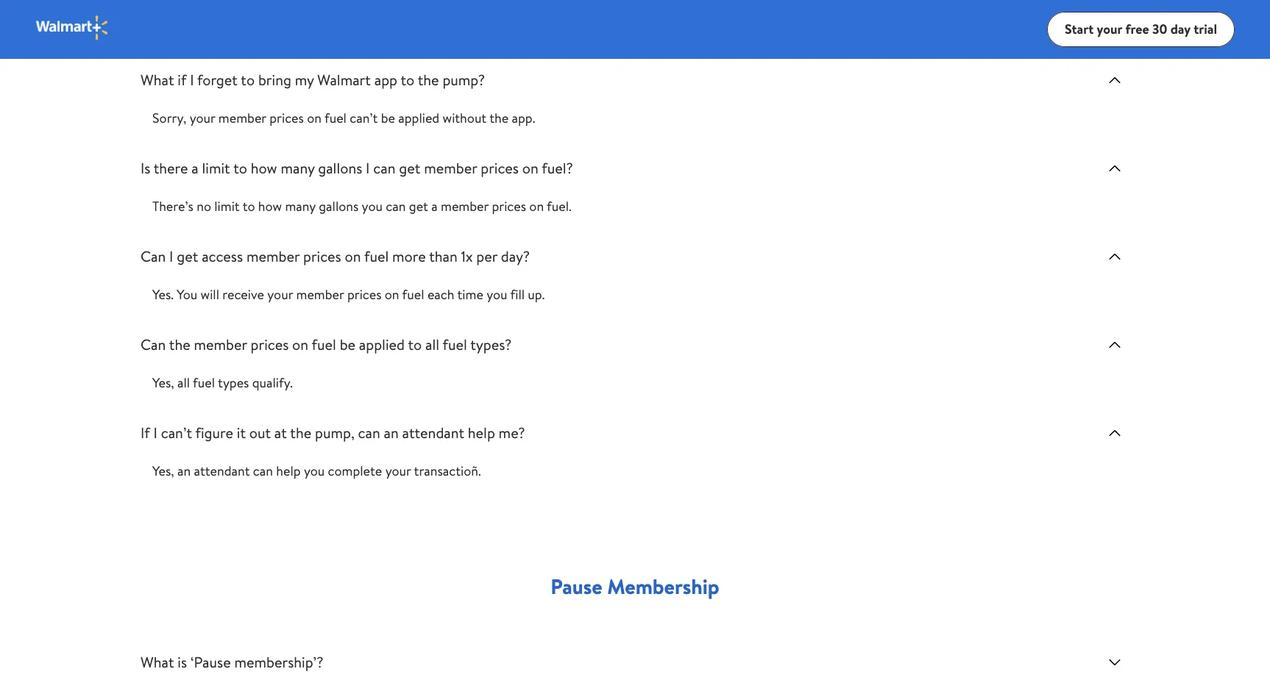 Task type: vqa. For each thing, say whether or not it's contained in the screenshot.


Task type: locate. For each thing, give the bounding box(es) containing it.
0 horizontal spatial attendant
[[194, 462, 250, 481]]

all
[[425, 335, 439, 355], [177, 374, 190, 392]]

limit
[[202, 158, 230, 178], [214, 197, 240, 216]]

is
[[141, 158, 150, 178]]

1 horizontal spatial you
[[362, 197, 383, 216]]

0 horizontal spatial be
[[340, 335, 356, 355]]

you
[[362, 197, 383, 216], [487, 286, 508, 304], [304, 462, 325, 481]]

1 vertical spatial be
[[340, 335, 356, 355]]

0 vertical spatial an
[[384, 423, 399, 443]]

without
[[443, 109, 487, 127]]

can't
[[350, 109, 378, 127], [161, 423, 192, 443]]

complete
[[328, 462, 382, 481]]

1 vertical spatial can't
[[161, 423, 192, 443]]

prices down can i get access member prices on fuel more than 1x per day?
[[347, 286, 382, 304]]

1 vertical spatial can
[[141, 335, 166, 355]]

many
[[281, 158, 315, 178], [285, 197, 316, 216]]

what left is on the bottom left of the page
[[141, 653, 174, 673]]

1 vertical spatial all
[[177, 374, 190, 392]]

2 vertical spatial you
[[304, 462, 325, 481]]

can
[[141, 247, 166, 266], [141, 335, 166, 355]]

on up the qualify.
[[292, 335, 308, 355]]

help down at
[[276, 462, 301, 481]]

member down forget
[[219, 109, 266, 127]]

qualify.
[[252, 374, 293, 392]]

up.
[[528, 286, 545, 304]]

many up can i get access member prices on fuel more than 1x per day?
[[285, 197, 316, 216]]

access
[[202, 247, 243, 266]]

member up receive
[[247, 247, 300, 266]]

than
[[429, 247, 458, 266]]

can't right if
[[161, 423, 192, 443]]

0 horizontal spatial help
[[276, 462, 301, 481]]

yes. you will receive your member prices on fuel each time you fill up.
[[152, 286, 545, 304]]

attendant
[[402, 423, 464, 443], [194, 462, 250, 481]]

time
[[457, 286, 483, 304]]

0 horizontal spatial all
[[177, 374, 190, 392]]

1 yes, from the top
[[152, 374, 174, 392]]

prices
[[270, 109, 304, 127], [481, 158, 519, 178], [492, 197, 526, 216], [303, 247, 341, 266], [347, 286, 382, 304], [251, 335, 289, 355]]

0 vertical spatial help
[[468, 423, 495, 443]]

help
[[468, 423, 495, 443], [276, 462, 301, 481]]

1 vertical spatial yes,
[[152, 462, 174, 481]]

0 vertical spatial a
[[192, 158, 199, 178]]

0 vertical spatial all
[[425, 335, 439, 355]]

1 horizontal spatial can't
[[350, 109, 378, 127]]

there's
[[152, 197, 193, 216]]

the right at
[[290, 423, 312, 443]]

get left access on the top of page
[[177, 247, 198, 266]]

what is 'pause membership'?
[[141, 653, 324, 673]]

1 vertical spatial what
[[141, 653, 174, 673]]

you left complete
[[304, 462, 325, 481]]

limit right no
[[214, 197, 240, 216]]

types
[[218, 374, 249, 392]]

how
[[251, 158, 277, 178], [258, 197, 282, 216]]

member
[[219, 109, 266, 127], [424, 158, 477, 178], [441, 197, 489, 216], [247, 247, 300, 266], [296, 286, 344, 304], [194, 335, 247, 355]]

your
[[1097, 20, 1123, 38], [190, 109, 215, 127], [267, 286, 293, 304], [385, 462, 411, 481]]

at
[[274, 423, 287, 443]]

get up "there's no limit to how many gallons you can get a member prices on fuel."
[[399, 158, 421, 178]]

be down yes. you will receive your member prices on fuel each time you fill up.
[[340, 335, 356, 355]]

0 vertical spatial limit
[[202, 158, 230, 178]]

0 vertical spatial gallons
[[318, 158, 362, 178]]

fuel left the "each"
[[402, 286, 424, 304]]

get
[[399, 158, 421, 178], [409, 197, 428, 216], [177, 247, 198, 266]]

2 can from the top
[[141, 335, 166, 355]]

0 vertical spatial attendant
[[402, 423, 464, 443]]

fuel left types
[[193, 374, 215, 392]]

you down is there a limit to how many gallons i can get member prices on fuel?
[[362, 197, 383, 216]]

0 vertical spatial be
[[381, 109, 395, 127]]

gallons
[[318, 158, 362, 178], [319, 197, 359, 216]]

0 horizontal spatial a
[[192, 158, 199, 178]]

it
[[237, 423, 246, 443]]

applied
[[398, 109, 440, 127], [359, 335, 405, 355]]

what left the if on the top of page
[[141, 70, 174, 90]]

many down sorry, your member prices on fuel can't be applied without the app.
[[281, 158, 315, 178]]

fill
[[510, 286, 525, 304]]

2 what from the top
[[141, 653, 174, 673]]

1 vertical spatial you
[[487, 286, 508, 304]]

the left "pump?"
[[418, 70, 439, 90]]

0 vertical spatial get
[[399, 158, 421, 178]]

on left fuel.
[[529, 197, 544, 216]]

membership'?
[[234, 653, 324, 673]]

1 what from the top
[[141, 70, 174, 90]]

0 horizontal spatial an
[[177, 462, 191, 481]]

the left app.
[[490, 109, 509, 127]]

can
[[373, 158, 396, 178], [386, 197, 406, 216], [358, 423, 380, 443], [253, 462, 273, 481]]

an
[[384, 423, 399, 443], [177, 462, 191, 481]]

gallons down is there a limit to how many gallons i can get member prices on fuel?
[[319, 197, 359, 216]]

limit up no
[[202, 158, 230, 178]]

the
[[418, 70, 439, 90], [490, 109, 509, 127], [169, 335, 190, 355], [290, 423, 312, 443]]

i
[[190, 70, 194, 90], [366, 158, 370, 178], [169, 247, 173, 266], [153, 423, 157, 443]]

a right there at top
[[192, 158, 199, 178]]

your left the free
[[1097, 20, 1123, 38]]

what is 'pause membership'? image
[[1106, 654, 1124, 672]]

2 horizontal spatial you
[[487, 286, 508, 304]]

you left fill
[[487, 286, 508, 304]]

get up the more
[[409, 197, 428, 216]]

yes,
[[152, 374, 174, 392], [152, 462, 174, 481]]

be down app
[[381, 109, 395, 127]]

0 vertical spatial you
[[362, 197, 383, 216]]

1 vertical spatial gallons
[[319, 197, 359, 216]]

can up the more
[[386, 197, 406, 216]]

can't down walmart
[[350, 109, 378, 127]]

gallons up "there's no limit to how many gallons you can get a member prices on fuel."
[[318, 158, 362, 178]]

0 vertical spatial applied
[[398, 109, 440, 127]]

can i get access member prices on fuel more than 1x per day?
[[141, 247, 530, 266]]

1 can from the top
[[141, 247, 166, 266]]

all down the "each"
[[425, 335, 439, 355]]

prices left fuel.
[[492, 197, 526, 216]]

member down can i get access member prices on fuel more than 1x per day?
[[296, 286, 344, 304]]

2 yes, from the top
[[152, 462, 174, 481]]

there's no limit to how many gallons you can get a member prices on fuel.
[[152, 197, 572, 216]]

1 horizontal spatial an
[[384, 423, 399, 443]]

attendant down figure
[[194, 462, 250, 481]]

to
[[241, 70, 255, 90], [401, 70, 415, 90], [233, 158, 247, 178], [243, 197, 255, 216], [408, 335, 422, 355]]

on up yes. you will receive your member prices on fuel each time you fill up.
[[345, 247, 361, 266]]

a
[[192, 158, 199, 178], [432, 197, 438, 216]]

1 vertical spatial a
[[432, 197, 438, 216]]

is there a limit to how many gallons i can get member prices on fuel? image
[[1106, 160, 1124, 177]]

day?
[[501, 247, 530, 266]]

0 vertical spatial what
[[141, 70, 174, 90]]

help left the 'me?'
[[468, 423, 495, 443]]

fuel down yes. you will receive your member prices on fuel each time you fill up.
[[312, 335, 336, 355]]

pause
[[551, 573, 603, 601]]

0 vertical spatial can
[[141, 247, 166, 266]]

what
[[141, 70, 174, 90], [141, 653, 174, 673]]

applied down yes. you will receive your member prices on fuel each time you fill up.
[[359, 335, 405, 355]]

attendant up transactioñ.
[[402, 423, 464, 443]]

start your free 30 day trial
[[1065, 20, 1217, 38]]

all left types
[[177, 374, 190, 392]]

i right if
[[153, 423, 157, 443]]

0 vertical spatial many
[[281, 158, 315, 178]]

is
[[178, 653, 187, 673]]

there
[[154, 158, 188, 178]]

no
[[197, 197, 211, 216]]

yes, all fuel types qualify.
[[152, 374, 293, 392]]

fuel
[[325, 109, 347, 127], [364, 247, 389, 266], [402, 286, 424, 304], [312, 335, 336, 355], [443, 335, 467, 355], [193, 374, 215, 392]]

membership
[[607, 573, 720, 601]]

if
[[178, 70, 187, 90]]

bring
[[258, 70, 291, 90]]

walmart
[[317, 70, 371, 90]]

out
[[249, 423, 271, 443]]

a up than
[[432, 197, 438, 216]]

sorry,
[[152, 109, 186, 127]]

on
[[307, 109, 322, 127], [522, 158, 539, 178], [529, 197, 544, 216], [345, 247, 361, 266], [385, 286, 399, 304], [292, 335, 308, 355]]

be
[[381, 109, 395, 127], [340, 335, 356, 355]]

1 vertical spatial limit
[[214, 197, 240, 216]]

yes, for the
[[152, 374, 174, 392]]

'pause
[[191, 653, 231, 673]]

1 horizontal spatial help
[[468, 423, 495, 443]]

will
[[201, 286, 219, 304]]

applied left without
[[398, 109, 440, 127]]

1 horizontal spatial a
[[432, 197, 438, 216]]

0 vertical spatial yes,
[[152, 374, 174, 392]]

can up the yes.
[[141, 247, 166, 266]]

can down the yes.
[[141, 335, 166, 355]]



Task type: describe. For each thing, give the bounding box(es) containing it.
prices down app.
[[481, 158, 519, 178]]

can for can i get access member prices on fuel more than 1x per day?
[[141, 247, 166, 266]]

start
[[1065, 20, 1094, 38]]

if
[[141, 423, 150, 443]]

1 horizontal spatial all
[[425, 335, 439, 355]]

w+ image
[[35, 14, 110, 41]]

30
[[1153, 20, 1168, 38]]

on left the fuel?
[[522, 158, 539, 178]]

1x
[[461, 247, 473, 266]]

your right receive
[[267, 286, 293, 304]]

yes, an attendant can help you complete your transactioñ.
[[152, 462, 481, 481]]

on down the more
[[385, 286, 399, 304]]

forget
[[197, 70, 238, 90]]

your right sorry,
[[190, 109, 215, 127]]

member down without
[[424, 158, 477, 178]]

what if i forget to bring my walmart app to the pump?
[[141, 70, 485, 90]]

can up "there's no limit to how many gallons you can get a member prices on fuel."
[[373, 158, 396, 178]]

i up "there's no limit to how many gallons you can get a member prices on fuel."
[[366, 158, 370, 178]]

1 horizontal spatial be
[[381, 109, 395, 127]]

1 vertical spatial get
[[409, 197, 428, 216]]

what if i forget to bring my walmart app to the pump? image
[[1106, 71, 1124, 89]]

can down "out"
[[253, 462, 273, 481]]

pump,
[[315, 423, 355, 443]]

per
[[477, 247, 498, 266]]

if i can't figure it out at the pump, can an attendant help me? image
[[1106, 425, 1124, 442]]

1 vertical spatial applied
[[359, 335, 405, 355]]

yes, for i
[[152, 462, 174, 481]]

on down what if i forget to bring my walmart app to the pump?
[[307, 109, 322, 127]]

you
[[177, 286, 197, 304]]

can for can the member prices on fuel be applied to all fuel types?
[[141, 335, 166, 355]]

more
[[392, 247, 426, 266]]

your right complete
[[385, 462, 411, 481]]

if i can't figure it out at the pump, can an attendant help me?
[[141, 423, 525, 443]]

member up 1x
[[441, 197, 489, 216]]

0 vertical spatial how
[[251, 158, 277, 178]]

can right the pump,
[[358, 423, 380, 443]]

trial
[[1194, 20, 1217, 38]]

1 vertical spatial many
[[285, 197, 316, 216]]

day
[[1171, 20, 1191, 38]]

fuel down walmart
[[325, 109, 347, 127]]

pause membership
[[551, 573, 720, 601]]

start your free 30 day trial button
[[1047, 12, 1235, 47]]

member up yes, all fuel types qualify.
[[194, 335, 247, 355]]

1 vertical spatial how
[[258, 197, 282, 216]]

prices down 'bring'
[[270, 109, 304, 127]]

fuel left types?
[[443, 335, 467, 355]]

0 horizontal spatial you
[[304, 462, 325, 481]]

2 vertical spatial get
[[177, 247, 198, 266]]

app.
[[512, 109, 535, 127]]

1 vertical spatial attendant
[[194, 462, 250, 481]]

pump?
[[443, 70, 485, 90]]

what for what if i forget to bring my walmart app to the pump?
[[141, 70, 174, 90]]

each
[[428, 286, 455, 304]]

0 horizontal spatial can't
[[161, 423, 192, 443]]

fuel.
[[547, 197, 572, 216]]

i right the if on the top of page
[[190, 70, 194, 90]]

prices up yes. you will receive your member prices on fuel each time you fill up.
[[303, 247, 341, 266]]

fuel?
[[542, 158, 573, 178]]

me?
[[499, 423, 525, 443]]

is there a limit to how many gallons i can get member prices on fuel?
[[141, 158, 573, 178]]

can the member prices on fuel be applied to all fuel types? image
[[1106, 336, 1124, 354]]

what for what is 'pause membership'?
[[141, 653, 174, 673]]

sorry, your member prices on fuel can't be applied without the app.
[[152, 109, 535, 127]]

prices up the qualify.
[[251, 335, 289, 355]]

your inside 'button'
[[1097, 20, 1123, 38]]

app
[[374, 70, 397, 90]]

1 vertical spatial an
[[177, 462, 191, 481]]

figure
[[195, 423, 233, 443]]

can i get access member prices on fuel more than 1x per day? image
[[1106, 248, 1124, 266]]

free
[[1126, 20, 1150, 38]]

fuel left the more
[[364, 247, 389, 266]]

can the member prices on fuel be applied to all fuel types?
[[141, 335, 512, 355]]

1 horizontal spatial attendant
[[402, 423, 464, 443]]

yes.
[[152, 286, 174, 304]]

i up the yes.
[[169, 247, 173, 266]]

1 vertical spatial help
[[276, 462, 301, 481]]

my
[[295, 70, 314, 90]]

0 vertical spatial can't
[[350, 109, 378, 127]]

types?
[[471, 335, 512, 355]]

receive
[[223, 286, 264, 304]]

transactioñ.
[[414, 462, 481, 481]]

the down you
[[169, 335, 190, 355]]



